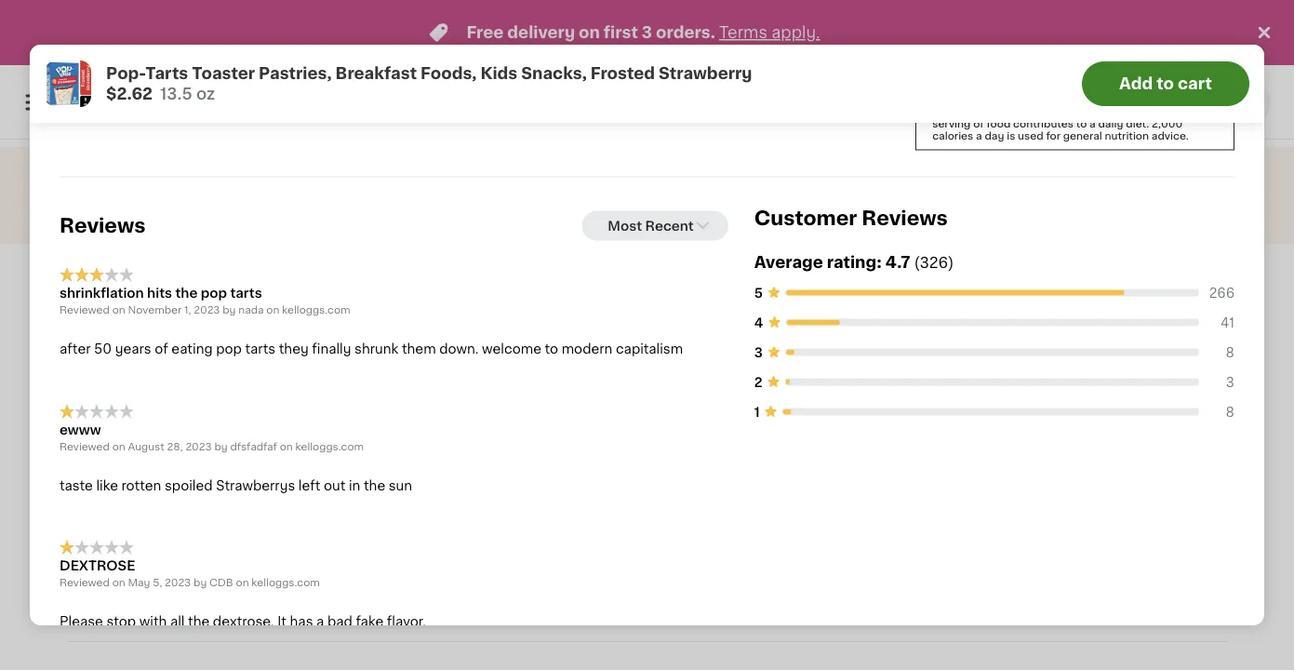 Task type: locate. For each thing, give the bounding box(es) containing it.
2023 right 5,
[[165, 577, 191, 588]]

chef boyardee spaghetti and meatballs canned food image
[[372, 409, 492, 529]]

used
[[1018, 131, 1044, 141]]

pop-tarts toaster pastries, breakfast foods, kids snacks, frosted strawberry
[[235, 539, 337, 594]]

reviewed for dextrose
[[60, 577, 110, 588]]

kids inside pop-tarts toaster pastries, breakfast foods, kids snacks, frosted strawberry
[[272, 569, 294, 579]]

0 horizontal spatial tarts
[[145, 66, 188, 81]]

eat
[[122, 75, 143, 88]]

1 horizontal spatial in
[[1209, 107, 1218, 117]]

strawberry up the has
[[279, 584, 335, 594]]

by inside ewww reviewed on august 28, 2023 by dfsfadfaf on kelloggs.com
[[214, 441, 228, 451]]

0 vertical spatial reviewed
[[60, 305, 110, 315]]

frozen down 'eggo' at the left bottom of the page
[[144, 554, 179, 564]]

on
[[579, 25, 600, 40], [112, 305, 125, 315], [266, 305, 280, 315], [112, 441, 125, 451], [280, 441, 293, 451], [112, 577, 125, 588], [236, 577, 249, 588]]

kids up 'it'
[[272, 569, 294, 579]]

dextrose.
[[213, 615, 274, 628]]

1 horizontal spatial kids
[[481, 66, 518, 81]]

breakfast
[[336, 66, 417, 81], [285, 554, 334, 564], [142, 569, 191, 579]]

tarts up nada
[[230, 287, 262, 300]]

0 vertical spatial in
[[1209, 107, 1218, 117]]

2 vertical spatial reviewed
[[60, 577, 110, 588]]

in right out
[[349, 479, 361, 492]]

foods, down the free
[[421, 66, 477, 81]]

by left nada
[[223, 305, 236, 315]]

1 horizontal spatial for
[[1047, 131, 1061, 141]]

spoiled
[[165, 479, 213, 492]]

frosted up dextrose.
[[236, 584, 276, 594]]

walmart
[[145, 328, 201, 341]]

1 horizontal spatial reviews
[[862, 208, 948, 228]]

0 horizontal spatial breakfast
[[142, 569, 191, 579]]

by inside dextrose reviewed on may 5, 2023 by cdb on kelloggs.com
[[194, 577, 207, 588]]

0 vertical spatial pastries,
[[259, 66, 332, 81]]

★★★★★
[[60, 268, 134, 282], [60, 268, 134, 282], [60, 404, 134, 419], [60, 540, 134, 555]]

kelloggs.com for has
[[252, 577, 320, 588]]

frozen
[[162, 539, 196, 549], [144, 554, 179, 564]]

apply.
[[772, 25, 821, 40]]

0 horizontal spatial pop-
[[106, 66, 145, 81]]

in inside the % daily value (dv) tells you how much a nutrient in a serving of food contributes to a daily diet. 2,000 calories a day is used for general nutrition advice.
[[1209, 107, 1218, 117]]

0 vertical spatial all
[[1106, 348, 1121, 361]]

0 horizontal spatial 3
[[642, 25, 653, 40]]

like
[[96, 479, 118, 492]]

reviewed inside dextrose reviewed on may 5, 2023 by cdb on kelloggs.com
[[60, 577, 110, 588]]

toaster for pop-tarts toaster pastries, breakfast foods, kids snacks, frosted strawberry $2.62 13.5 oz
[[192, 66, 255, 81]]

pop inside shrinkflation hits the pop tarts reviewed on november 1, 2023 by nada on kelloggs.com
[[201, 287, 227, 300]]

3 right first
[[642, 25, 653, 40]]

customer
[[755, 208, 858, 228]]

8 for 1
[[1226, 405, 1235, 418]]

shrunk
[[355, 342, 399, 355]]

0 vertical spatial frosted
[[591, 66, 655, 81]]

items
[[1153, 348, 1191, 361]]

0 horizontal spatial snacks,
[[297, 569, 337, 579]]

0 vertical spatial toaster
[[192, 66, 255, 81]]

pop up walmart 50k+ recent orders
[[201, 287, 227, 300]]

tarts inside pop-tarts toaster pastries, breakfast foods, kids snacks, frosted strawberry $2.62 13.5 oz
[[145, 66, 188, 81]]

0 vertical spatial snacks,
[[521, 66, 587, 81]]

0 vertical spatial the
[[175, 287, 198, 300]]

8 right the pop-tarts toaster pastries, breakfast foods, kids snacks, frosted brown sugar cinnamon image
[[1226, 405, 1235, 418]]

$2.62
[[106, 86, 153, 102]]

0 vertical spatial tarts
[[230, 287, 262, 300]]

1 vertical spatial sugars
[[1069, 58, 1105, 68]]

by left cdb
[[194, 577, 207, 588]]

1 horizontal spatial toaster
[[293, 539, 331, 549]]

them
[[402, 342, 436, 355]]

0
[[1248, 96, 1257, 109]]

5,
[[153, 577, 162, 588]]

1 vertical spatial pastries,
[[238, 554, 282, 564]]

0 vertical spatial kids
[[481, 66, 518, 81]]

all left 20+ on the bottom right of page
[[1106, 348, 1121, 361]]

a
[[1156, 107, 1162, 117], [1220, 107, 1227, 117], [1090, 119, 1096, 129], [976, 131, 983, 141], [317, 615, 324, 628]]

pop-tarts toaster pastries, breakfast foods, kids snacks, frosted strawberry button
[[220, 408, 351, 594]]

2 8 from the top
[[1226, 405, 1235, 418]]

bad
[[328, 615, 353, 628]]

reviewed for ewww
[[60, 441, 110, 451]]

0 vertical spatial pop
[[201, 287, 227, 300]]

kelloggs.com inside dextrose reviewed on may 5, 2023 by cdb on kelloggs.com
[[252, 577, 320, 588]]

strawberrys
[[216, 479, 295, 492]]

3 reviewed from the top
[[60, 577, 110, 588]]

tells
[[1053, 107, 1075, 117]]

0 horizontal spatial strawberry
[[279, 584, 335, 594]]

0 horizontal spatial frosted
[[236, 584, 276, 594]]

1 vertical spatial kelloggs.com
[[296, 441, 364, 451]]

1 horizontal spatial strawberry
[[659, 66, 753, 81]]

pop right recent
[[216, 342, 242, 355]]

breakfast inside pop-tarts toaster pastries, breakfast foods, kids snacks, frosted strawberry $2.62 13.5 oz
[[336, 66, 417, 81]]

1 horizontal spatial all
[[1106, 348, 1121, 361]]

by for dextrose
[[194, 577, 207, 588]]

1 vertical spatial breakfast
[[285, 554, 334, 564]]

all right with
[[170, 615, 185, 628]]

tarts inside shrinkflation hits the pop tarts reviewed on november 1, 2023 by nada on kelloggs.com
[[230, 287, 262, 300]]

2 vertical spatial the
[[188, 615, 210, 628]]

toaster inside pop-tarts toaster pastries, breakfast foods, kids snacks, frosted strawberry $2.62 13.5 oz
[[192, 66, 255, 81]]

reviewed down shrinkflation at the left of page
[[60, 305, 110, 315]]

kelloggs.com inside ewww reviewed on august 28, 2023 by dfsfadfaf on kelloggs.com
[[296, 441, 364, 451]]

kelloggs.com up 'finally'
[[282, 305, 351, 315]]

reviews up 4.7
[[862, 208, 948, 228]]

0 horizontal spatial of
[[155, 342, 168, 355]]

kelloggs.com for in
[[296, 441, 364, 451]]

to right 'add'
[[1157, 76, 1175, 92]]

snacks,
[[521, 66, 587, 81], [297, 569, 337, 579]]

snacks, inside pop-tarts toaster pastries, breakfast foods, kids snacks, frosted strawberry $2.62 13.5 oz
[[521, 66, 587, 81]]

on left august
[[112, 441, 125, 451]]

1 vertical spatial snacks,
[[297, 569, 337, 579]]

kids inside pop-tarts toaster pastries, breakfast foods, kids snacks, frosted strawberry $2.62 13.5 oz
[[481, 66, 518, 81]]

kids for pop-tarts toaster pastries, breakfast foods, kids snacks, frosted strawberry $2.62 13.5 oz
[[481, 66, 518, 81]]

value
[[996, 107, 1024, 117]]

8 down the 41
[[1226, 346, 1235, 359]]

1 horizontal spatial breakfast
[[285, 554, 334, 564]]

1 horizontal spatial snacks,
[[521, 66, 587, 81]]

1 pop-tarts toaster pastries, breakfast foods, kids snacks, frosted strawberry image from the left
[[226, 409, 346, 529]]

frosted for pop-tarts toaster pastries, breakfast foods, kids snacks, frosted strawberry $2.62 13.5 oz
[[591, 66, 655, 81]]

13.5
[[160, 86, 192, 102]]

0 horizontal spatial all
[[170, 615, 185, 628]]

1,
[[184, 305, 191, 315]]

1 horizontal spatial of
[[974, 119, 985, 129]]

1 vertical spatial in
[[349, 479, 361, 492]]

free delivery on first 3 orders. terms apply.
[[467, 25, 821, 40]]

2023 right 1,
[[194, 305, 220, 315]]

2023 inside ewww reviewed on august 28, 2023 by dfsfadfaf on kelloggs.com
[[186, 441, 212, 451]]

2 horizontal spatial breakfast
[[336, 66, 417, 81]]

of inside the % daily value (dv) tells you how much a nutrient in a serving of food contributes to a daily diet. 2,000 calories a day is used for general nutrition advice.
[[974, 119, 985, 129]]

pop-tarts toaster pastries, breakfast foods, kids snacks, frosted brown sugar cinnamon image
[[1103, 409, 1223, 529]]

tarts up 13.5
[[145, 66, 188, 81]]

1 vertical spatial frozen
[[144, 554, 179, 564]]

pop- down strawberrys
[[241, 539, 265, 549]]

2023 inside dextrose reviewed on may 5, 2023 by cdb on kelloggs.com
[[165, 577, 191, 588]]

strawberry inside pop-tarts toaster pastries, breakfast foods, kids snacks, frosted strawberry $2.62 13.5 oz
[[659, 66, 753, 81]]

pop- for pop-tarts toaster pastries, breakfast foods, kids snacks, frosted strawberry $2.62 13.5 oz
[[106, 66, 145, 81]]

toaster up oz
[[192, 66, 255, 81]]

30g
[[1006, 40, 1026, 50], [1009, 58, 1029, 68]]

the up 1,
[[175, 287, 198, 300]]

kids down the free
[[481, 66, 518, 81]]

20+
[[1125, 348, 1150, 361]]

strawberry
[[659, 66, 753, 81], [279, 584, 335, 594]]

in right the nutrient
[[1209, 107, 1218, 117]]

0 vertical spatial strawberry
[[659, 66, 753, 81]]

2023 right 28,
[[186, 441, 212, 451]]

of down daily
[[974, 119, 985, 129]]

reviews up results on the left of page
[[60, 216, 146, 235]]

down.
[[439, 342, 479, 355]]

the left dextrose.
[[188, 615, 210, 628]]

limited time offer region
[[0, 0, 1254, 65]]

2023 for dextrose
[[165, 577, 191, 588]]

kelloggs.com up out
[[296, 441, 364, 451]]

0 vertical spatial breakfast
[[336, 66, 417, 81]]

pop- up $2.62
[[106, 66, 145, 81]]

stop
[[107, 615, 136, 628]]

frosted inside pop-tarts toaster pastries, breakfast foods, kids snacks, frosted strawberry
[[236, 584, 276, 594]]

30g up the includes 30g added sugars
[[1006, 40, 1026, 50]]

0 vertical spatial tarts
[[145, 66, 188, 81]]

sugars up includes
[[967, 40, 1003, 50]]

eating
[[172, 342, 213, 355]]

1 vertical spatial of
[[155, 342, 168, 355]]

0 vertical spatial 30g
[[1006, 40, 1026, 50]]

pop-tarts toaster pastries, breakfast foods, kids snacks, frosted strawberry image
[[226, 409, 346, 529], [810, 409, 930, 529]]

of
[[974, 119, 985, 129], [155, 342, 168, 355]]

50
[[94, 342, 112, 355]]

tarts left they
[[245, 342, 276, 355]]

reviewed down dextrose
[[60, 577, 110, 588]]

0 vertical spatial 3
[[642, 25, 653, 40]]

on down shrinkflation at the left of page
[[112, 305, 125, 315]]

pastries, inside pop-tarts toaster pastries, breakfast foods, kids snacks, frosted strawberry
[[238, 554, 282, 564]]

★★★★★ for shrinkflation
[[60, 268, 134, 282]]

directions
[[60, 43, 130, 56]]

the left sun
[[364, 479, 386, 492]]

average
[[755, 254, 824, 270]]

terms apply. link
[[719, 25, 821, 40]]

frosted
[[591, 66, 655, 81], [236, 584, 276, 594]]

pop- for pop-tarts toaster pastries, breakfast foods, kids snacks, frosted strawberry
[[241, 539, 265, 549]]

by left dfsfadfaf
[[214, 441, 228, 451]]

rating:
[[827, 254, 882, 270]]

1 vertical spatial 2023
[[186, 441, 212, 451]]

it
[[278, 615, 287, 628]]

snacks, inside pop-tarts toaster pastries, breakfast foods, kids snacks, frosted strawberry
[[297, 569, 337, 579]]

breakfast for pop-tarts toaster pastries, breakfast foods, kids snacks, frosted strawberry
[[285, 554, 334, 564]]

strawberry for pop-tarts toaster pastries, breakfast foods, kids snacks, frosted strawberry
[[279, 584, 335, 594]]

foods, inside pop-tarts toaster pastries, breakfast foods, kids snacks, frosted strawberry $2.62 13.5 oz
[[421, 66, 477, 81]]

after
[[60, 342, 91, 355]]

reviewed down ewww
[[60, 441, 110, 451]]

1 vertical spatial tarts
[[265, 539, 290, 549]]

toaster inside pop-tarts toaster pastries, breakfast foods, kids snacks, frosted strawberry
[[293, 539, 331, 549]]

1 vertical spatial reviewed
[[60, 441, 110, 451]]

strawberry inside pop-tarts toaster pastries, breakfast foods, kids snacks, frosted strawberry
[[279, 584, 335, 594]]

frosted down first
[[591, 66, 655, 81]]

3 down the 41
[[1227, 376, 1235, 389]]

0 vertical spatial pop-
[[106, 66, 145, 81]]

1 vertical spatial pop-
[[241, 539, 265, 549]]

cart
[[1178, 76, 1213, 92]]

tarts inside pop-tarts toaster pastries, breakfast foods, kids snacks, frosted strawberry
[[265, 539, 290, 549]]

to up "general"
[[1077, 119, 1087, 129]]

0 vertical spatial 8
[[1226, 346, 1235, 359]]

snacks, down delivery
[[521, 66, 587, 81]]

0 horizontal spatial for
[[180, 263, 221, 290]]

frozen up dextrose reviewed on may 5, 2023 by cdb on kelloggs.com at the bottom of page
[[162, 539, 196, 549]]

foods, right cdb
[[235, 569, 269, 579]]

3 up 2
[[755, 346, 763, 359]]

2023
[[194, 305, 220, 315], [186, 441, 212, 451], [165, 577, 191, 588]]

1 8 from the top
[[1226, 346, 1235, 359]]

tarts down strawberrys
[[265, 539, 290, 549]]

pastries,
[[259, 66, 332, 81], [238, 554, 282, 564]]

4
[[755, 316, 764, 329]]

2 vertical spatial kelloggs.com
[[252, 577, 320, 588]]

foods,
[[421, 66, 477, 81], [235, 569, 269, 579]]

0 vertical spatial for
[[1047, 131, 1061, 141]]

2 vertical spatial by
[[194, 577, 207, 588]]

november
[[128, 305, 182, 315]]

2 vertical spatial 2023
[[165, 577, 191, 588]]

toaster down left at the left bottom of page
[[293, 539, 331, 549]]

0 vertical spatial kelloggs.com
[[282, 305, 351, 315]]

free
[[467, 25, 504, 40]]

for
[[1047, 131, 1061, 141], [180, 263, 221, 290]]

tarts for pop-tarts toaster pastries, breakfast foods, kids snacks, frosted strawberry $2.62 13.5 oz
[[145, 66, 188, 81]]

first
[[604, 25, 638, 40]]

4.7
[[886, 254, 911, 270]]

1 horizontal spatial sugars
[[1069, 58, 1105, 68]]

30g left added
[[1009, 58, 1029, 68]]

to
[[105, 75, 119, 88], [1157, 76, 1175, 92], [1077, 119, 1087, 129], [545, 342, 559, 355]]

recent
[[646, 219, 694, 232]]

ready
[[60, 75, 102, 88]]

pastries, inside pop-tarts toaster pastries, breakfast foods, kids snacks, frosted strawberry $2.62 13.5 oz
[[259, 66, 332, 81]]

food,
[[97, 584, 126, 594]]

the
[[175, 287, 198, 300], [364, 479, 386, 492], [188, 615, 210, 628]]

pop-
[[106, 66, 145, 81], [241, 539, 265, 549]]

strawberry down orders.
[[659, 66, 753, 81]]

ewww
[[60, 423, 101, 436]]

0 horizontal spatial reviews
[[60, 216, 146, 235]]

toaster for pop-tarts toaster pastries, breakfast foods, kids snacks, frosted strawberry
[[293, 539, 331, 549]]

2023 for ewww
[[186, 441, 212, 451]]

a down you on the right top
[[1090, 119, 1096, 129]]

cdb
[[210, 577, 233, 588]]

2 vertical spatial 3
[[1227, 376, 1235, 389]]

pop- inside pop-tarts toaster pastries, breakfast foods, kids snacks, frosted strawberry $2.62 13.5 oz
[[106, 66, 145, 81]]

breakfast inside pop-tarts toaster pastries, breakfast foods, kids snacks, frosted strawberry
[[285, 554, 334, 564]]

1 vertical spatial pop
[[216, 342, 242, 355]]

of down walmart
[[155, 342, 168, 355]]

1 vertical spatial kids
[[272, 569, 294, 579]]

1 vertical spatial 3
[[755, 346, 763, 359]]

1 vertical spatial strawberry
[[279, 584, 335, 594]]

0 horizontal spatial foods,
[[235, 569, 269, 579]]

0 horizontal spatial pop-tarts toaster pastries, breakfast foods, kids snacks, frosted strawberry image
[[226, 409, 346, 529]]

for up 1,
[[180, 263, 221, 290]]

1 horizontal spatial pop-tarts toaster pastries, breakfast foods, kids snacks, frosted strawberry image
[[810, 409, 930, 529]]

kids for pop-tarts toaster pastries, breakfast foods, kids snacks, frosted strawberry
[[272, 569, 294, 579]]

for down contributes
[[1047, 131, 1061, 141]]

in
[[1209, 107, 1218, 117], [349, 479, 361, 492]]

0 vertical spatial of
[[974, 119, 985, 129]]

please
[[60, 615, 103, 628]]

frosted inside pop-tarts toaster pastries, breakfast foods, kids snacks, frosted strawberry $2.62 13.5 oz
[[591, 66, 655, 81]]

28,
[[167, 441, 183, 451]]

strawberry for pop-tarts toaster pastries, breakfast foods, kids snacks, frosted strawberry $2.62 13.5 oz
[[659, 66, 753, 81]]

1 vertical spatial by
[[214, 441, 228, 451]]

1 horizontal spatial tarts
[[265, 539, 290, 549]]

daily
[[967, 107, 993, 117]]

1 horizontal spatial foods,
[[421, 66, 477, 81]]

0 vertical spatial foods,
[[421, 66, 477, 81]]

frosted for pop-tarts toaster pastries, breakfast foods, kids snacks, frosted strawberry
[[236, 584, 276, 594]]

0 horizontal spatial in
[[349, 479, 361, 492]]

with
[[139, 615, 167, 628]]

on right nada
[[266, 305, 280, 315]]

sugars right added
[[1069, 58, 1105, 68]]

waffles,
[[100, 554, 142, 564]]

foods, inside pop-tarts toaster pastries, breakfast foods, kids snacks, frosted strawberry
[[235, 569, 269, 579]]

266
[[1210, 286, 1235, 299]]

1 horizontal spatial pop-
[[241, 539, 265, 549]]

1 vertical spatial toaster
[[293, 539, 331, 549]]

snacks, up the has
[[297, 569, 337, 579]]

2 reviewed from the top
[[60, 441, 110, 451]]

foods, for pop-tarts toaster pastries, breakfast foods, kids snacks, frosted strawberry $2.62 13.5 oz
[[421, 66, 477, 81]]

1 horizontal spatial 3
[[755, 346, 763, 359]]

sugars
[[967, 40, 1003, 50], [1069, 58, 1105, 68]]

pop- inside pop-tarts toaster pastries, breakfast foods, kids snacks, frosted strawberry
[[241, 539, 265, 549]]

5
[[755, 286, 763, 299]]

1 horizontal spatial frosted
[[591, 66, 655, 81]]

1 vertical spatial frosted
[[236, 584, 276, 594]]

1 reviewed from the top
[[60, 305, 110, 315]]

1 vertical spatial foods,
[[235, 569, 269, 579]]

0 vertical spatial by
[[223, 305, 236, 315]]

by for ewww
[[214, 441, 228, 451]]

the
[[933, 107, 952, 117]]

reviewed inside ewww reviewed on august 28, 2023 by dfsfadfaf on kelloggs.com
[[60, 441, 110, 451]]

0 vertical spatial 2023
[[194, 305, 220, 315]]

1 vertical spatial 8
[[1226, 405, 1235, 418]]

kelloggs.com up 'it'
[[252, 577, 320, 588]]

0 vertical spatial sugars
[[967, 40, 1003, 50]]

august
[[128, 441, 164, 451]]

reviewed
[[60, 305, 110, 315], [60, 441, 110, 451], [60, 577, 110, 588]]

2 vertical spatial breakfast
[[142, 569, 191, 579]]

total sugars 30g
[[939, 40, 1026, 50]]

0 horizontal spatial kids
[[272, 569, 294, 579]]

0 horizontal spatial toaster
[[192, 66, 255, 81]]

on left first
[[579, 25, 600, 40]]



Task type: vqa. For each thing, say whether or not it's contained in the screenshot.
'18.8'
no



Task type: describe. For each thing, give the bounding box(es) containing it.
breakfast inside kellogg's eggo frozen waffles, frozen breakfast, breakfast food, buttermilk
[[142, 569, 191, 579]]

for inside the % daily value (dv) tells you how much a nutrient in a serving of food contributes to a daily diet. 2,000 calories a day is used for general nutrition advice.
[[1047, 131, 1061, 141]]

nada
[[239, 305, 264, 315]]

snacks, for pop-tarts toaster pastries, breakfast foods, kids snacks, frosted strawberry
[[297, 569, 337, 579]]

pastries, for pop-tarts toaster pastries, breakfast foods, kids snacks, frosted strawberry
[[238, 554, 282, 564]]

★★★★★ for dextrose
[[60, 540, 134, 555]]

a up 2,000
[[1156, 107, 1162, 117]]

breakfast,
[[88, 569, 140, 579]]

60%
[[1202, 58, 1227, 68]]

snacks, for pop-tarts toaster pastries, breakfast foods, kids snacks, frosted strawberry $2.62 13.5 oz
[[521, 66, 587, 81]]

kellogg's eggo frozen waffles, frozen breakfast, breakfast food, original image
[[956, 409, 1076, 529]]

pastries, for pop-tarts toaster pastries, breakfast foods, kids snacks, frosted strawberry $2.62 13.5 oz
[[259, 66, 332, 81]]

delivery
[[508, 25, 575, 40]]

buttermilk
[[129, 584, 182, 594]]

rotten
[[122, 479, 161, 492]]

2 pop-tarts toaster pastries, breakfast foods, kids snacks, frosted strawberry image from the left
[[810, 409, 930, 529]]

you
[[1078, 107, 1097, 117]]

kellogg's eggo frozen waffles, frozen breakfast, breakfast food, buttermilk
[[83, 539, 196, 594]]

%
[[955, 107, 964, 117]]

added
[[1032, 58, 1066, 68]]

to inside the % daily value (dv) tells you how much a nutrient in a serving of food contributes to a daily diet. 2,000 calories a day is used for general nutrition advice.
[[1077, 119, 1087, 129]]

0 horizontal spatial sugars
[[967, 40, 1003, 50]]

1
[[755, 405, 760, 418]]

recent
[[177, 346, 212, 356]]

welcome
[[482, 342, 542, 355]]

2023 inside shrinkflation hits the pop tarts reviewed on november 1, 2023 by nada on kelloggs.com
[[194, 305, 220, 315]]

shrinkflation hits the pop tarts reviewed on november 1, 2023 by nada on kelloggs.com
[[60, 287, 351, 315]]

(dv)
[[1027, 107, 1051, 117]]

1 vertical spatial the
[[364, 479, 386, 492]]

average rating: 4.7 (326)
[[755, 254, 955, 270]]

on left "may"
[[112, 577, 125, 588]]

years
[[115, 342, 151, 355]]

add to cart
[[1120, 76, 1213, 92]]

0 vertical spatial frozen
[[162, 539, 196, 549]]

view
[[1071, 348, 1103, 361]]

taste like rotten spoiled strawberrys left out in the sun
[[60, 479, 412, 492]]

on inside limited time offer "region"
[[579, 25, 600, 40]]

includes 30g added sugars
[[962, 58, 1105, 68]]

after 50 years of eating pop tarts they finally shrunk them down. welcome to modern capitalism
[[60, 342, 683, 355]]

has
[[290, 615, 313, 628]]

left
[[299, 479, 321, 492]]

results for "food"
[[67, 263, 321, 290]]

diet.
[[1126, 119, 1150, 129]]

dextrose reviewed on may 5, 2023 by cdb on kelloggs.com
[[60, 559, 320, 588]]

a right the has
[[317, 615, 324, 628]]

41
[[1221, 316, 1235, 329]]

the inside shrinkflation hits the pop tarts reviewed on november 1, 2023 by nada on kelloggs.com
[[175, 287, 198, 300]]

2 horizontal spatial 3
[[1227, 376, 1235, 389]]

pop-tarts toaster pastries, breakfast foods, kids snacks, frosted strawberry image inside pop-tarts toaster pastries, breakfast foods, kids snacks, frosted strawberry button
[[226, 409, 346, 529]]

hits
[[147, 287, 172, 300]]

1 vertical spatial for
[[180, 263, 221, 290]]

the % daily value (dv) tells you how much a nutrient in a serving of food contributes to a daily diet. 2,000 calories a day is used for general nutrition advice.
[[933, 107, 1227, 141]]

1 vertical spatial tarts
[[245, 342, 276, 355]]

orders.
[[656, 25, 716, 40]]

2,000
[[1152, 119, 1183, 129]]

ready to eat
[[60, 75, 143, 88]]

nutrition
[[1105, 131, 1150, 141]]

out
[[324, 479, 346, 492]]

may
[[128, 577, 150, 588]]

kellogg's eggo frozen waffles, frozen breakfast, breakfast food, buttermilk image
[[80, 409, 200, 529]]

walmart 50k+ recent orders
[[145, 328, 249, 356]]

terms
[[719, 25, 768, 40]]

to left modern
[[545, 342, 559, 355]]

view all 20+ items
[[1071, 348, 1191, 361]]

add to cart button
[[1083, 61, 1250, 106]]

how
[[1100, 107, 1122, 117]]

instacart logo image
[[63, 91, 175, 114]]

total
[[939, 40, 965, 50]]

1 vertical spatial all
[[170, 615, 185, 628]]

reviewed inside shrinkflation hits the pop tarts reviewed on november 1, 2023 by nada on kelloggs.com
[[60, 305, 110, 315]]

breakfast for pop-tarts toaster pastries, breakfast foods, kids snacks, frosted strawberry $2.62 13.5 oz
[[336, 66, 417, 81]]

flavor.
[[387, 615, 426, 628]]

shrinkflation
[[60, 287, 144, 300]]

general
[[1064, 131, 1103, 141]]

on right dfsfadfaf
[[280, 441, 293, 451]]

food
[[987, 119, 1011, 129]]

daily
[[1099, 119, 1124, 129]]

kellogg's eggo frozen waffles, frozen breakfast, breakfast food, blueberry image
[[664, 409, 784, 529]]

kellogg's
[[83, 539, 130, 549]]

results
[[67, 263, 174, 290]]

walmart show all 22 items element
[[145, 325, 1071, 343]]

8 for 3
[[1226, 346, 1235, 359]]

a left day
[[976, 131, 983, 141]]

pop-tarts toaster pastries, breakfast foods, kids snacks, frosted strawberry $2.62 13.5 oz
[[106, 66, 753, 102]]

customer reviews
[[755, 208, 948, 228]]

advice.
[[1152, 131, 1189, 141]]

finally
[[312, 342, 351, 355]]

to left eat
[[105, 75, 119, 88]]

by inside shrinkflation hits the pop tarts reviewed on november 1, 2023 by nada on kelloggs.com
[[223, 305, 236, 315]]

"food"
[[227, 263, 321, 290]]

kelloggs.com inside shrinkflation hits the pop tarts reviewed on november 1, 2023 by nada on kelloggs.com
[[282, 305, 351, 315]]

they
[[279, 342, 309, 355]]

foods, for pop-tarts toaster pastries, breakfast foods, kids snacks, frosted strawberry
[[235, 569, 269, 579]]

ewww reviewed on august 28, 2023 by dfsfadfaf on kelloggs.com
[[60, 423, 364, 451]]

most recent
[[608, 219, 694, 232]]

to inside button
[[1157, 76, 1175, 92]]

contributes
[[1014, 119, 1074, 129]]

is
[[1007, 131, 1016, 141]]

1 vertical spatial 30g
[[1009, 58, 1029, 68]]

on right cdb
[[236, 577, 249, 588]]

3 inside limited time offer "region"
[[642, 25, 653, 40]]

eggo
[[133, 539, 159, 549]]

dfsfadfaf
[[230, 441, 277, 451]]

a left 0
[[1220, 107, 1227, 117]]

kellogg's eggo frozen waffles, frozen breakfast, breakfast food, buttermilk button
[[74, 408, 205, 594]]

nutrient
[[1165, 107, 1206, 117]]

tarts for pop-tarts toaster pastries, breakfast foods, kids snacks, frosted strawberry
[[265, 539, 290, 549]]

★★★★★ for ewww
[[60, 404, 134, 419]]



